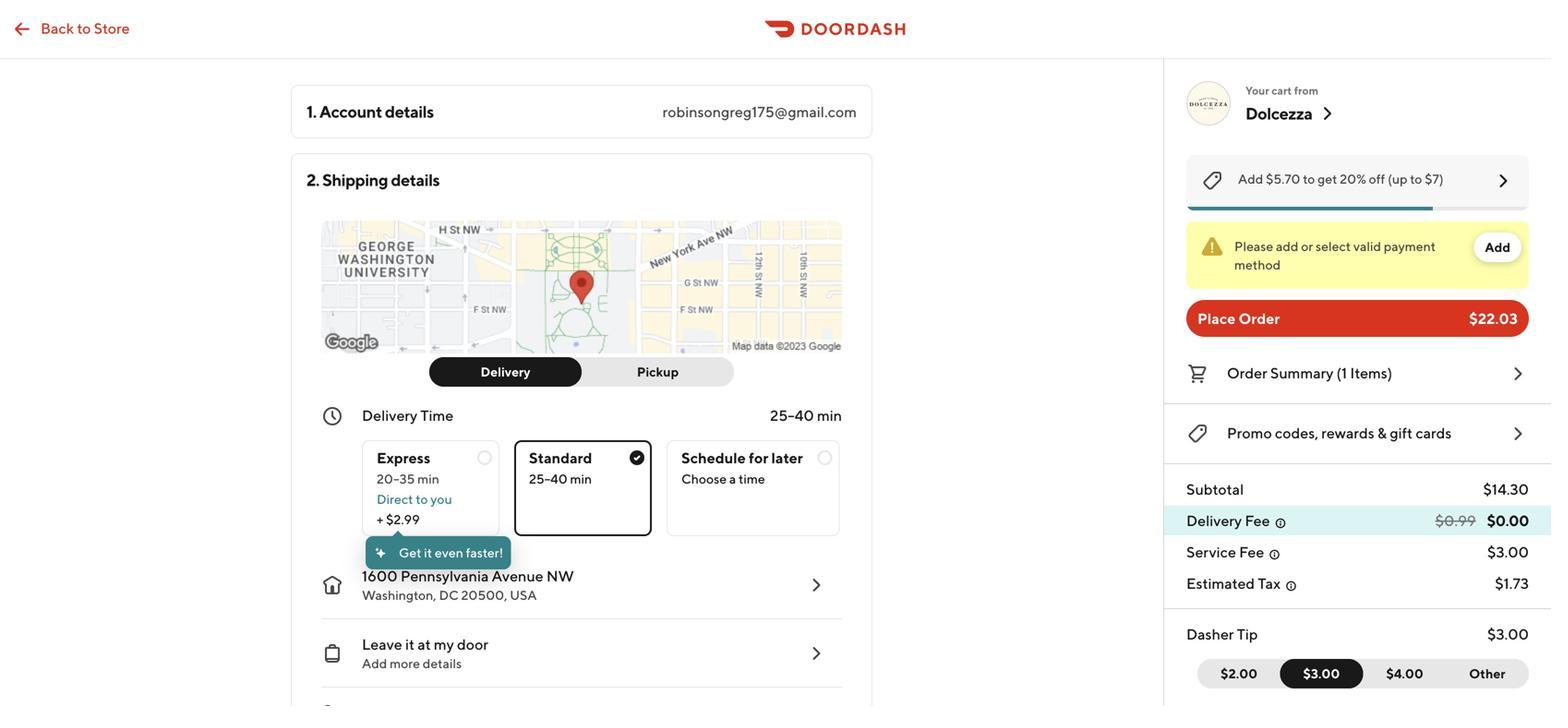 Task type: vqa. For each thing, say whether or not it's contained in the screenshot.
New Finds for You's See
no



Task type: describe. For each thing, give the bounding box(es) containing it.
even
[[435, 545, 464, 561]]

fee for delivery
[[1245, 512, 1271, 530]]

estimated
[[1187, 575, 1255, 593]]

schedule
[[682, 449, 746, 467]]

dolcezza
[[1246, 103, 1313, 123]]

2. shipping
[[307, 170, 388, 190]]

20500,
[[461, 588, 507, 603]]

$1.73
[[1496, 575, 1530, 593]]

$2.99
[[386, 512, 420, 527]]

a
[[730, 472, 736, 487]]

20%
[[1340, 171, 1367, 187]]

cards
[[1416, 424, 1452, 442]]

$4.00
[[1387, 666, 1424, 682]]

to left $7)
[[1411, 171, 1423, 187]]

please
[[1235, 239, 1274, 254]]

to left get
[[1303, 171, 1316, 187]]

details inside leave it at my door add more details
[[423, 656, 462, 672]]

cart
[[1272, 84, 1292, 97]]

get
[[399, 545, 422, 561]]

items)
[[1351, 364, 1393, 382]]

tip amount option group
[[1198, 659, 1530, 689]]

Delivery radio
[[430, 357, 582, 387]]

Other button
[[1446, 659, 1530, 689]]

nw
[[547, 568, 574, 585]]

&
[[1378, 424, 1387, 442]]

method
[[1235, 257, 1281, 272]]

dasher
[[1187, 626, 1234, 643]]

add
[[1277, 239, 1299, 254]]

more
[[390, 656, 420, 672]]

please add or select valid payment method
[[1235, 239, 1436, 272]]

schedule for later
[[682, 449, 803, 467]]

your cart from
[[1246, 84, 1319, 97]]

(1
[[1337, 364, 1348, 382]]

Pickup radio
[[571, 357, 734, 387]]

place
[[1198, 310, 1236, 327]]

back
[[41, 19, 74, 37]]

$3.00 for fee
[[1488, 544, 1530, 561]]

store
[[94, 19, 130, 37]]

1600
[[362, 568, 398, 585]]

tip
[[1237, 626, 1258, 643]]

order summary (1 items)
[[1228, 364, 1393, 382]]

fee for service
[[1240, 544, 1265, 561]]

your
[[1246, 84, 1270, 97]]

leave it at my door add more details
[[362, 636, 489, 672]]

avenue
[[492, 568, 544, 585]]

add button
[[1475, 233, 1522, 262]]

$3.00 for tip
[[1488, 626, 1530, 643]]

at
[[418, 636, 431, 653]]

$4.00 button
[[1353, 659, 1447, 689]]

1 vertical spatial 25–40
[[529, 472, 568, 487]]

20–35
[[377, 472, 415, 487]]

$0.99
[[1436, 512, 1477, 530]]

1600 pennsylvania avenue nw washington,  dc 20500,  usa
[[362, 568, 574, 603]]

for
[[749, 449, 769, 467]]

you
[[431, 492, 452, 507]]

off
[[1369, 171, 1386, 187]]

$0.00
[[1488, 512, 1530, 530]]

get it even faster!
[[399, 545, 504, 561]]

order summary (1 items) button
[[1187, 359, 1530, 389]]

my
[[434, 636, 454, 653]]

door
[[457, 636, 489, 653]]

direct
[[377, 492, 413, 507]]

$2.00
[[1221, 666, 1258, 682]]

+
[[377, 512, 384, 527]]

time
[[421, 407, 454, 424]]

it for at
[[405, 636, 415, 653]]

delivery inside radio
[[481, 364, 531, 380]]

it for even
[[424, 545, 432, 561]]

place order
[[1198, 310, 1280, 327]]

1 vertical spatial 25–40 min
[[529, 472, 592, 487]]

rewards
[[1322, 424, 1375, 442]]

or
[[1302, 239, 1314, 254]]



Task type: locate. For each thing, give the bounding box(es) containing it.
none radio containing standard
[[514, 441, 652, 537]]

payment
[[1384, 239, 1436, 254]]

from
[[1295, 84, 1319, 97]]

express
[[377, 449, 431, 467]]

tax
[[1258, 575, 1281, 593]]

20–35 min direct to you + $2.99
[[377, 472, 452, 527]]

1 vertical spatial order
[[1228, 364, 1268, 382]]

1 horizontal spatial min
[[570, 472, 592, 487]]

option group containing express
[[362, 426, 842, 537]]

add for add $5.70 to get 20% off (up to $7)
[[1239, 171, 1264, 187]]

1 horizontal spatial 25–40
[[770, 407, 814, 424]]

it inside tooltip
[[424, 545, 432, 561]]

promo
[[1228, 424, 1273, 442]]

0 vertical spatial 25–40
[[770, 407, 814, 424]]

25–40 up later
[[770, 407, 814, 424]]

1. account
[[307, 102, 382, 121]]

option group
[[362, 426, 842, 537]]

none radio inside option group
[[514, 441, 652, 537]]

details
[[385, 102, 434, 121], [391, 170, 440, 190], [423, 656, 462, 672]]

back to store button
[[0, 11, 141, 48]]

add $5.70 to get 20% off (up to $7)
[[1239, 171, 1444, 187]]

get
[[1318, 171, 1338, 187]]

order
[[1239, 310, 1280, 327], [1228, 364, 1268, 382]]

robinsongreg175@gmail.com
[[663, 103, 857, 121]]

time
[[739, 472, 765, 487]]

0 vertical spatial order
[[1239, 310, 1280, 327]]

2 horizontal spatial add
[[1486, 240, 1511, 255]]

$22.03
[[1470, 310, 1518, 327]]

$3.00 inside $3.00 button
[[1304, 666, 1340, 682]]

0 vertical spatial fee
[[1245, 512, 1271, 530]]

summary
[[1271, 364, 1334, 382]]

promo codes, rewards & gift cards
[[1228, 424, 1452, 442]]

fee
[[1245, 512, 1271, 530], [1240, 544, 1265, 561]]

25–40 min
[[770, 407, 842, 424], [529, 472, 592, 487]]

0 vertical spatial add
[[1239, 171, 1264, 187]]

0 horizontal spatial add
[[362, 656, 387, 672]]

1. account details
[[307, 102, 434, 121]]

add up $22.03
[[1486, 240, 1511, 255]]

0 horizontal spatial 25–40
[[529, 472, 568, 487]]

2 horizontal spatial min
[[817, 407, 842, 424]]

$3.00 up other
[[1488, 626, 1530, 643]]

0 horizontal spatial 25–40 min
[[529, 472, 592, 487]]

details right 1. account
[[385, 102, 434, 121]]

1 horizontal spatial delivery
[[481, 364, 531, 380]]

2 vertical spatial add
[[362, 656, 387, 672]]

delivery time
[[362, 407, 454, 424]]

1 vertical spatial it
[[405, 636, 415, 653]]

1 vertical spatial delivery
[[362, 407, 418, 424]]

back to store
[[41, 19, 130, 37]]

add inside status
[[1486, 240, 1511, 255]]

2 horizontal spatial delivery
[[1187, 512, 1242, 530]]

to inside 20–35 min direct to you + $2.99
[[416, 492, 428, 507]]

$3.00 right $2.00 button
[[1304, 666, 1340, 682]]

to inside the back to store button
[[77, 19, 91, 37]]

1 vertical spatial $3.00
[[1488, 626, 1530, 643]]

standard
[[529, 449, 593, 467]]

0 vertical spatial $3.00
[[1488, 544, 1530, 561]]

dc
[[439, 588, 459, 603]]

add
[[1239, 171, 1264, 187], [1486, 240, 1511, 255], [362, 656, 387, 672]]

it left at
[[405, 636, 415, 653]]

$2.00 button
[[1198, 659, 1292, 689]]

status
[[1187, 222, 1530, 289]]

None radio
[[514, 441, 652, 537]]

0 vertical spatial details
[[385, 102, 434, 121]]

0 vertical spatial it
[[424, 545, 432, 561]]

to
[[77, 19, 91, 37], [1303, 171, 1316, 187], [1411, 171, 1423, 187], [416, 492, 428, 507]]

subtotal
[[1187, 481, 1244, 498]]

$3.00
[[1488, 544, 1530, 561], [1488, 626, 1530, 643], [1304, 666, 1340, 682]]

valid
[[1354, 239, 1382, 254]]

$3.00 down the $0.00
[[1488, 544, 1530, 561]]

25–40 min up later
[[770, 407, 842, 424]]

it right "get"
[[424, 545, 432, 561]]

add $5.70 to get 20% off (up to $7) button
[[1187, 155, 1530, 211]]

2 vertical spatial $3.00
[[1304, 666, 1340, 682]]

0 horizontal spatial it
[[405, 636, 415, 653]]

it inside leave it at my door add more details
[[405, 636, 415, 653]]

details down the my
[[423, 656, 462, 672]]

status containing please add or select valid payment method
[[1187, 222, 1530, 289]]

details for 1. account details
[[385, 102, 434, 121]]

usa
[[510, 588, 537, 603]]

dasher tip
[[1187, 626, 1258, 643]]

details for 2. shipping details
[[391, 170, 440, 190]]

0 horizontal spatial min
[[418, 472, 440, 487]]

0 horizontal spatial delivery
[[362, 407, 418, 424]]

to left you
[[416, 492, 428, 507]]

choose a time
[[682, 472, 765, 487]]

(up
[[1388, 171, 1408, 187]]

delivery or pickup selector option group
[[430, 357, 734, 387]]

get it even faster! tooltip
[[366, 531, 511, 570]]

2 vertical spatial details
[[423, 656, 462, 672]]

1 horizontal spatial 25–40 min
[[770, 407, 842, 424]]

0 vertical spatial delivery
[[481, 364, 531, 380]]

washington,
[[362, 588, 437, 603]]

choose
[[682, 472, 727, 487]]

1 horizontal spatial it
[[424, 545, 432, 561]]

min inside 20–35 min direct to you + $2.99
[[418, 472, 440, 487]]

select
[[1316, 239, 1351, 254]]

2 vertical spatial delivery
[[1187, 512, 1242, 530]]

min
[[817, 407, 842, 424], [418, 472, 440, 487], [570, 472, 592, 487]]

pickup
[[637, 364, 679, 380]]

faster!
[[466, 545, 504, 561]]

delivery
[[481, 364, 531, 380], [362, 407, 418, 424], [1187, 512, 1242, 530]]

1 vertical spatial details
[[391, 170, 440, 190]]

service
[[1187, 544, 1237, 561]]

add left $5.70
[[1239, 171, 1264, 187]]

$3.00 button
[[1280, 659, 1364, 689]]

25–40 min down standard
[[529, 472, 592, 487]]

leave
[[362, 636, 402, 653]]

pennsylvania
[[401, 568, 489, 585]]

25–40 down standard
[[529, 472, 568, 487]]

codes,
[[1275, 424, 1319, 442]]

it
[[424, 545, 432, 561], [405, 636, 415, 653]]

later
[[772, 449, 803, 467]]

$14.30
[[1484, 481, 1530, 498]]

promo codes, rewards & gift cards button
[[1187, 419, 1530, 449]]

other
[[1470, 666, 1506, 682]]

min inside radio
[[570, 472, 592, 487]]

order inside button
[[1228, 364, 1268, 382]]

add down leave
[[362, 656, 387, 672]]

details right 2. shipping
[[391, 170, 440, 190]]

to right back
[[77, 19, 91, 37]]

$7)
[[1425, 171, 1444, 187]]

order left 'summary'
[[1228, 364, 1268, 382]]

$5.70
[[1266, 171, 1301, 187]]

add inside leave it at my door add more details
[[362, 656, 387, 672]]

0 vertical spatial 25–40 min
[[770, 407, 842, 424]]

order right place
[[1239, 310, 1280, 327]]

1 vertical spatial fee
[[1240, 544, 1265, 561]]

1 vertical spatial add
[[1486, 240, 1511, 255]]

1 horizontal spatial add
[[1239, 171, 1264, 187]]

gift
[[1390, 424, 1413, 442]]

None radio
[[362, 441, 500, 537], [667, 441, 840, 537], [362, 441, 500, 537], [667, 441, 840, 537]]

dolcezza button
[[1246, 103, 1339, 125]]

add for add
[[1486, 240, 1511, 255]]

2. shipping details
[[307, 170, 440, 190]]



